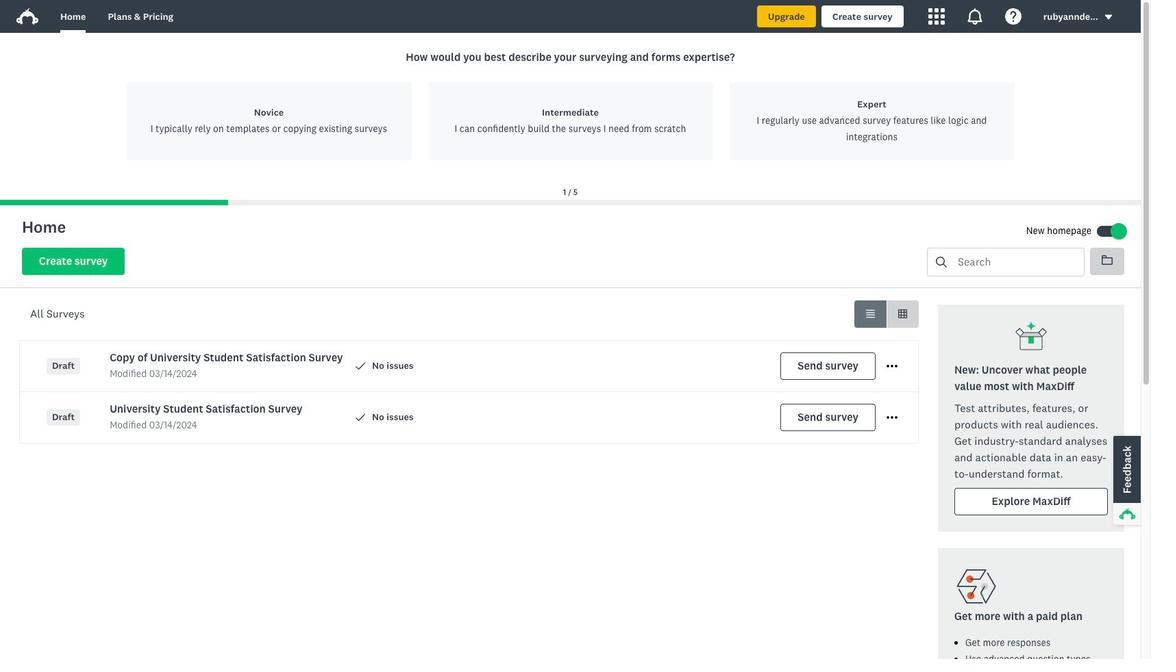 Task type: describe. For each thing, give the bounding box(es) containing it.
search image
[[936, 257, 947, 268]]

2 folders image from the top
[[1102, 256, 1113, 265]]

open menu image
[[887, 417, 898, 419]]

open menu image for no issues icon
[[887, 413, 898, 424]]

response based pricing icon image
[[955, 565, 998, 609]]

help icon image
[[1005, 8, 1022, 25]]

max diff icon image
[[1015, 321, 1048, 354]]

open menu image for no issues image at the left of the page
[[887, 361, 898, 372]]

1 brand logo image from the top
[[16, 5, 38, 27]]



Task type: locate. For each thing, give the bounding box(es) containing it.
Search text field
[[947, 249, 1084, 276]]

group
[[854, 301, 919, 328]]

no issues image
[[356, 413, 365, 423]]

notification center icon image
[[967, 8, 983, 25]]

folders image
[[1102, 255, 1113, 266], [1102, 256, 1113, 265]]

1 open menu image from the top
[[887, 361, 898, 372]]

products icon image
[[928, 8, 945, 25], [928, 8, 945, 25]]

search image
[[936, 257, 947, 268]]

2 open menu image from the top
[[887, 365, 898, 368]]

dropdown arrow icon image
[[1104, 12, 1113, 22], [1105, 15, 1112, 20]]

no issues image
[[356, 362, 365, 372]]

3 open menu image from the top
[[887, 413, 898, 424]]

brand logo image
[[16, 5, 38, 27], [16, 8, 38, 25]]

2 brand logo image from the top
[[16, 8, 38, 25]]

1 folders image from the top
[[1102, 255, 1113, 266]]

open menu image
[[887, 361, 898, 372], [887, 365, 898, 368], [887, 413, 898, 424]]

dialog
[[0, 33, 1141, 206]]



Task type: vqa. For each thing, say whether or not it's contained in the screenshot.
at within empowers organizations to gain insights from customers, employees, and the market—securely and at scale.
no



